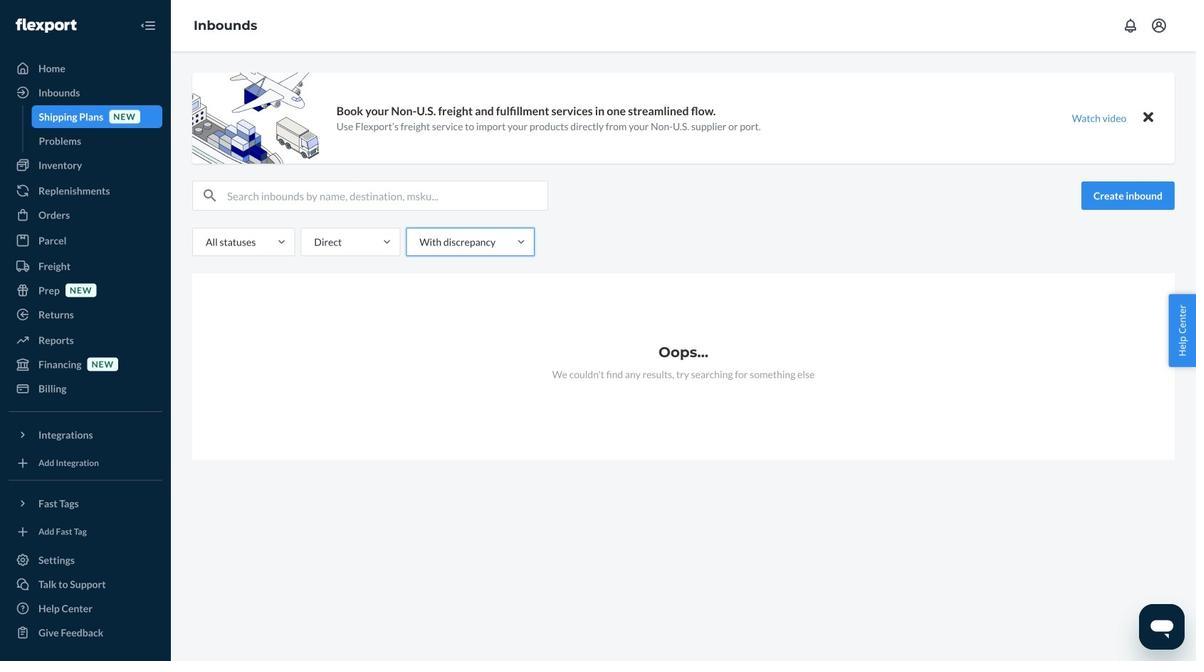 Task type: locate. For each thing, give the bounding box(es) containing it.
open notifications image
[[1123, 17, 1140, 34]]

close navigation image
[[140, 17, 157, 34]]

flexport logo image
[[16, 19, 77, 33]]

close image
[[1144, 109, 1154, 126]]

Search inbounds by name, destination, msku... text field
[[227, 182, 548, 210]]



Task type: describe. For each thing, give the bounding box(es) containing it.
open account menu image
[[1151, 17, 1168, 34]]



Task type: vqa. For each thing, say whether or not it's contained in the screenshot.
Search inbounds by name, destination, msku... TEXT FIELD at the top left of the page
yes



